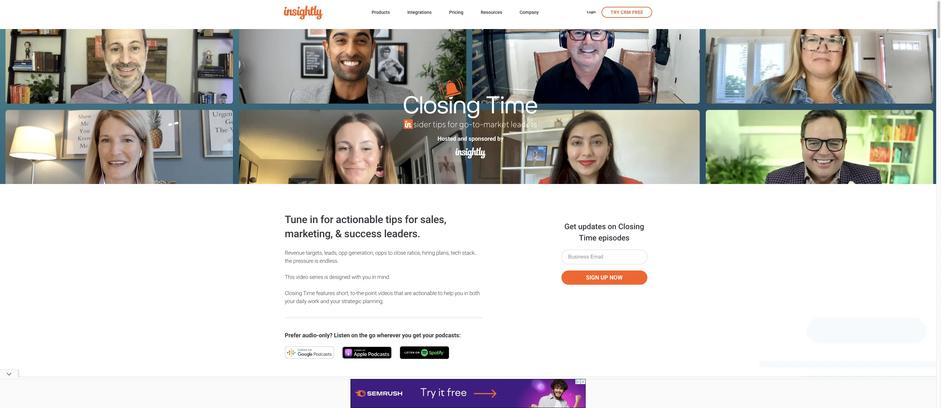 Task type: vqa. For each thing, say whether or not it's contained in the screenshot.
"targets,"
yes



Task type: locate. For each thing, give the bounding box(es) containing it.
endless.
[[320, 258, 339, 264]]

leaders.
[[384, 228, 420, 240]]

1 vertical spatial is
[[324, 274, 328, 280]]

tune in for actionable tips for sales, marketing, & success leaders.
[[285, 214, 446, 240]]

hosted
[[438, 135, 456, 142]]

actionable
[[336, 214, 383, 226], [413, 290, 437, 297]]

in up marketing,
[[310, 214, 318, 226]]

go
[[369, 332, 375, 339]]

0 vertical spatial on
[[608, 222, 617, 231]]

0 vertical spatial and
[[458, 135, 467, 142]]

hosted and sponsored by
[[438, 135, 504, 142]]

prefer audio-only? listen on the go wherever you get your podcasts:
[[285, 332, 461, 339]]

and
[[458, 135, 467, 142], [320, 298, 329, 305]]

you left "get"
[[402, 332, 411, 339]]

pricing
[[449, 10, 463, 15]]

your down short, at the left bottom of the page
[[330, 298, 340, 305]]

0 vertical spatial to
[[388, 250, 393, 256]]

0 horizontal spatial time
[[303, 290, 315, 297]]

on right listen
[[351, 332, 358, 339]]

you right help on the left
[[455, 290, 463, 297]]

actionable up success
[[336, 214, 383, 226]]

the
[[285, 258, 292, 264], [359, 332, 368, 339]]

plans,
[[436, 250, 450, 256]]

in left mind.
[[372, 274, 376, 280]]

listen
[[334, 332, 350, 339]]

ratios,
[[407, 250, 421, 256]]

1 horizontal spatial actionable
[[413, 290, 437, 297]]

your left "daily"
[[285, 298, 295, 305]]

time down updates
[[579, 234, 597, 243]]

1 horizontal spatial you
[[402, 332, 411, 339]]

closing inside 'get updates on closing time episodes'
[[618, 222, 644, 231]]

that
[[394, 290, 403, 297]]

strategic
[[342, 298, 362, 305]]

you right with
[[362, 274, 371, 280]]

planning.
[[363, 298, 384, 305]]

login
[[587, 10, 596, 14]]

1 vertical spatial closing
[[285, 290, 302, 297]]

2 horizontal spatial in
[[464, 290, 468, 297]]

closing up "daily"
[[285, 290, 302, 297]]

podcasts:
[[435, 332, 461, 339]]

the left go
[[359, 332, 368, 339]]

marketing,
[[285, 228, 333, 240]]

closing time features short, to-the-point videos that are actionable to help you in both your daily work and your strategic planning.
[[285, 290, 480, 305]]

to right opps
[[388, 250, 393, 256]]

in
[[310, 214, 318, 226], [372, 274, 376, 280], [464, 290, 468, 297]]

1 for from the left
[[321, 214, 333, 226]]

0 horizontal spatial on
[[351, 332, 358, 339]]

and inside the closing time features short, to-the-point videos that are actionable to help you in both your daily work and your strategic planning.
[[320, 298, 329, 305]]

with
[[352, 274, 361, 280]]

0 horizontal spatial actionable
[[336, 214, 383, 226]]

products link
[[372, 8, 390, 17]]

insightly logo link
[[284, 5, 361, 19]]

try
[[611, 10, 620, 15]]

2 for from the left
[[405, 214, 418, 226]]

and right hosted
[[458, 135, 467, 142]]

1 horizontal spatial for
[[405, 214, 418, 226]]

0 horizontal spatial for
[[321, 214, 333, 226]]

0 horizontal spatial and
[[320, 298, 329, 305]]

2 vertical spatial in
[[464, 290, 468, 297]]

closing up episodes
[[618, 222, 644, 231]]

episodes
[[598, 234, 630, 243]]

your
[[285, 298, 295, 305], [330, 298, 340, 305], [423, 332, 434, 339]]

wherever
[[377, 332, 401, 339]]

features
[[316, 290, 335, 297]]

opps
[[375, 250, 387, 256]]

you inside the closing time features short, to-the-point videos that are actionable to help you in both your daily work and your strategic planning.
[[455, 290, 463, 297]]

1 horizontal spatial closing
[[618, 222, 644, 231]]

in inside the closing time features short, to-the-point videos that are actionable to help you in both your daily work and your strategic planning.
[[464, 290, 468, 297]]

time up work
[[303, 290, 315, 297]]

0 vertical spatial you
[[362, 274, 371, 280]]

on
[[608, 222, 617, 231], [351, 332, 358, 339]]

you
[[362, 274, 371, 280], [455, 290, 463, 297], [402, 332, 411, 339]]

is right series
[[324, 274, 328, 280]]

videos
[[378, 290, 393, 297]]

closing inside the closing time features short, to-the-point videos that are actionable to help you in both your daily work and your strategic planning.
[[285, 290, 302, 297]]

are
[[404, 290, 412, 297]]

1 horizontal spatial to
[[438, 290, 443, 297]]

1 vertical spatial in
[[372, 274, 376, 280]]

0 vertical spatial the
[[285, 258, 292, 264]]

this
[[285, 274, 295, 280]]

and down features
[[320, 298, 329, 305]]

in inside tune in for actionable tips for sales, marketing, & success leaders.
[[310, 214, 318, 226]]

point
[[365, 290, 377, 297]]

0 vertical spatial actionable
[[336, 214, 383, 226]]

by
[[497, 135, 504, 142]]

0 horizontal spatial is
[[315, 258, 318, 264]]

0 vertical spatial is
[[315, 258, 318, 264]]

2 horizontal spatial you
[[455, 290, 463, 297]]

1 vertical spatial time
[[303, 290, 315, 297]]

1 vertical spatial to
[[438, 290, 443, 297]]

in left the both
[[464, 290, 468, 297]]

1 vertical spatial you
[[455, 290, 463, 297]]

0 horizontal spatial to
[[388, 250, 393, 256]]

hiring
[[422, 250, 435, 256]]

2 vertical spatial you
[[402, 332, 411, 339]]

work
[[308, 298, 319, 305]]

1 horizontal spatial on
[[608, 222, 617, 231]]

0 vertical spatial closing
[[618, 222, 644, 231]]

0 vertical spatial in
[[310, 214, 318, 226]]

revenue targets, leads, opp generation, opps to close ratios, hiring plans, tech stack… the pressure is endless.
[[285, 250, 478, 264]]

0 vertical spatial time
[[579, 234, 597, 243]]

1 horizontal spatial in
[[372, 274, 376, 280]]

the down revenue
[[285, 258, 292, 264]]

time
[[579, 234, 597, 243], [303, 290, 315, 297]]

for up marketing,
[[321, 214, 333, 226]]

to
[[388, 250, 393, 256], [438, 290, 443, 297]]

tune
[[285, 214, 307, 226]]

help
[[444, 290, 453, 297]]

is
[[315, 258, 318, 264], [324, 274, 328, 280]]

company
[[520, 10, 539, 15]]

on up episodes
[[608, 222, 617, 231]]

0 horizontal spatial in
[[310, 214, 318, 226]]

1 vertical spatial and
[[320, 298, 329, 305]]

0 horizontal spatial closing
[[285, 290, 302, 297]]

for
[[321, 214, 333, 226], [405, 214, 418, 226]]

for up the leaders.
[[405, 214, 418, 226]]

actionable inside tune in for actionable tips for sales, marketing, & success leaders.
[[336, 214, 383, 226]]

designed
[[329, 274, 350, 280]]

actionable right are
[[413, 290, 437, 297]]

closing
[[618, 222, 644, 231], [285, 290, 302, 297]]

1 horizontal spatial time
[[579, 234, 597, 243]]

both
[[470, 290, 480, 297]]

to left help on the left
[[438, 290, 443, 297]]

0 horizontal spatial the
[[285, 258, 292, 264]]

1 vertical spatial actionable
[[413, 290, 437, 297]]

your right "get"
[[423, 332, 434, 339]]

None submit
[[561, 271, 647, 285]]

is down the targets,
[[315, 258, 318, 264]]

1 vertical spatial the
[[359, 332, 368, 339]]



Task type: describe. For each thing, give the bounding box(es) containing it.
on inside 'get updates on closing time episodes'
[[608, 222, 617, 231]]

try crm free
[[611, 10, 643, 15]]

resources
[[481, 10, 502, 15]]

to-
[[350, 290, 356, 297]]

sales,
[[420, 214, 446, 226]]

1 horizontal spatial the
[[359, 332, 368, 339]]

products
[[372, 10, 390, 15]]

login link
[[587, 10, 596, 15]]

time inside 'get updates on closing time episodes'
[[579, 234, 597, 243]]

get
[[564, 222, 576, 231]]

series
[[309, 274, 323, 280]]

get updates on closing time episodes
[[564, 222, 644, 243]]

is inside revenue targets, leads, opp generation, opps to close ratios, hiring plans, tech stack… the pressure is endless.
[[315, 258, 318, 264]]

short,
[[336, 290, 349, 297]]

leads,
[[324, 250, 337, 256]]

prefer
[[285, 332, 301, 339]]

1 horizontal spatial is
[[324, 274, 328, 280]]

time inside the closing time features short, to-the-point videos that are actionable to help you in both your daily work and your strategic planning.
[[303, 290, 315, 297]]

tech
[[451, 250, 461, 256]]

get
[[413, 332, 421, 339]]

close
[[394, 250, 406, 256]]

company link
[[520, 8, 539, 17]]

resources link
[[481, 8, 502, 17]]

updates
[[578, 222, 606, 231]]

this video series is designed with you in mind.
[[285, 274, 390, 280]]

0 horizontal spatial your
[[285, 298, 295, 305]]

the inside revenue targets, leads, opp generation, opps to close ratios, hiring plans, tech stack… the pressure is endless.
[[285, 258, 292, 264]]

revenue
[[285, 250, 305, 256]]

tips
[[386, 214, 402, 226]]

try crm free link
[[602, 7, 652, 18]]

pricing link
[[449, 8, 463, 17]]

integrations link
[[407, 8, 432, 17]]

2 horizontal spatial your
[[423, 332, 434, 339]]

integrations
[[407, 10, 432, 15]]

stack…
[[462, 250, 478, 256]]

free
[[632, 10, 643, 15]]

the-
[[356, 290, 365, 297]]

mind.
[[377, 274, 390, 280]]

&
[[335, 228, 342, 240]]

0 horizontal spatial you
[[362, 274, 371, 280]]

targets,
[[306, 250, 323, 256]]

insightly logo image
[[284, 5, 323, 19]]

1 horizontal spatial and
[[458, 135, 467, 142]]

sponsored
[[469, 135, 496, 142]]

Business Email text field
[[561, 250, 647, 265]]

opp
[[339, 250, 348, 256]]

generation,
[[349, 250, 374, 256]]

to inside revenue targets, leads, opp generation, opps to close ratios, hiring plans, tech stack… the pressure is endless.
[[388, 250, 393, 256]]

pressure
[[293, 258, 313, 264]]

actionable inside the closing time features short, to-the-point videos that are actionable to help you in both your daily work and your strategic planning.
[[413, 290, 437, 297]]

success
[[344, 228, 382, 240]]

1 vertical spatial on
[[351, 332, 358, 339]]

crm
[[621, 10, 631, 15]]

to inside the closing time features short, to-the-point videos that are actionable to help you in both your daily work and your strategic planning.
[[438, 290, 443, 297]]

audio-
[[302, 332, 319, 339]]

1 horizontal spatial your
[[330, 298, 340, 305]]

try crm free button
[[602, 7, 652, 18]]

daily
[[296, 298, 307, 305]]

only?
[[319, 332, 333, 339]]

video
[[296, 274, 308, 280]]



